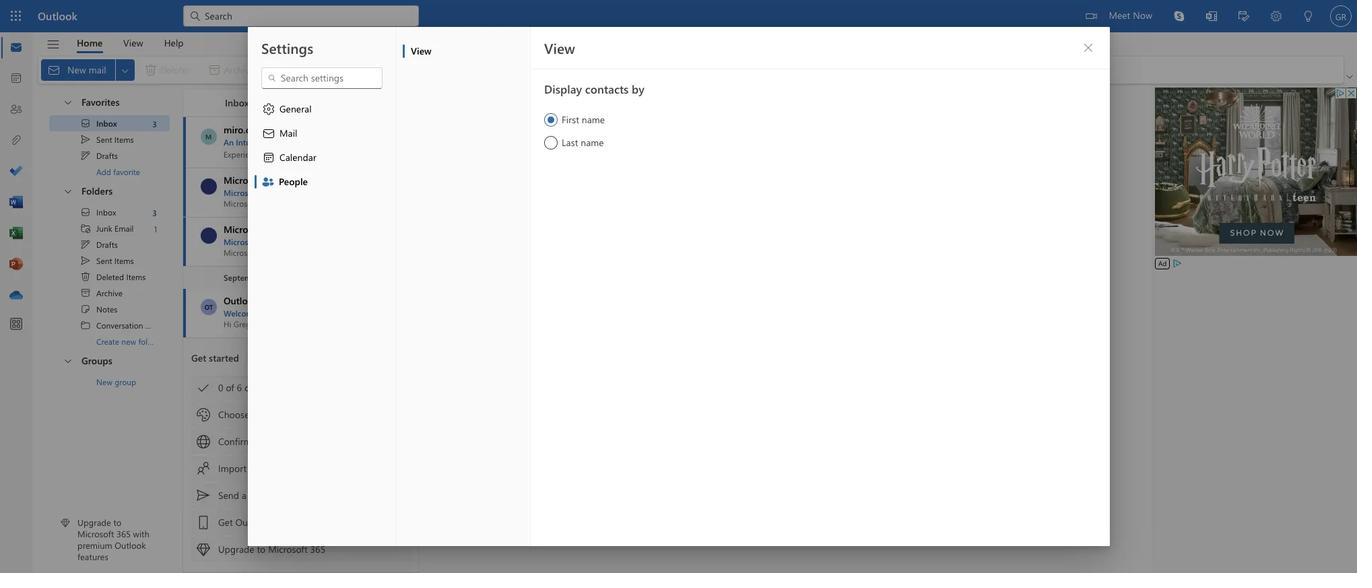 Task type: describe. For each thing, give the bounding box(es) containing it.
tree item containing 
[[49, 269, 170, 285]]

files image
[[9, 134, 23, 148]]

ad
[[1159, 259, 1167, 268]]

drafts inside  sent items  drafts
[[96, 150, 118, 161]]

 button
[[251, 92, 273, 114]]

Select a conversation checkbox
[[199, 298, 224, 317]]

2  from the top
[[80, 207, 91, 218]]

help
[[164, 36, 184, 49]]

teams
[[373, 137, 395, 148]]

outlook down 'send a message'
[[235, 516, 269, 529]]


[[548, 63, 562, 77]]

1 vertical spatial your
[[252, 408, 271, 421]]

together
[[398, 137, 430, 148]]

choose your look
[[218, 408, 291, 421]]

intuitive
[[236, 137, 266, 148]]

favorites tree
[[49, 86, 170, 180]]

people
[[279, 175, 308, 188]]

 button
[[40, 33, 67, 56]]

sent inside  sent items  drafts
[[96, 134, 112, 145]]

 for favorites
[[63, 97, 73, 107]]

display
[[544, 82, 582, 96]]

bring
[[351, 137, 370, 148]]


[[80, 288, 91, 298]]

get outlook mobile
[[218, 516, 300, 529]]

new group tree item
[[49, 374, 170, 390]]

add favorite
[[96, 166, 140, 177]]


[[267, 73, 277, 83]]

 for folders
[[63, 186, 73, 196]]

microsoft account team microsoft account security info verification
[[224, 223, 381, 247]]

inbox 
[[225, 96, 269, 110]]

added
[[356, 187, 379, 198]]

Search settings search field
[[277, 71, 368, 85]]

favorite
[[113, 166, 140, 177]]

account down microsoft account team microsoft account security info was added
[[267, 223, 301, 236]]

view heading
[[544, 38, 575, 57]]

groups tree item
[[49, 350, 170, 374]]

general
[[279, 102, 311, 115]]


[[80, 272, 91, 282]]

4 tree item from the top
[[49, 204, 170, 220]]

look
[[273, 408, 291, 421]]

mail image
[[9, 41, 23, 55]]


[[262, 151, 275, 164]]

folders
[[82, 185, 113, 197]]

 inside  sent items  drafts
[[80, 134, 91, 145]]

junk
[[96, 223, 112, 234]]

meet now
[[1109, 9, 1153, 22]]

microsoft account team image
[[201, 179, 217, 195]]

folders tree item
[[49, 180, 170, 204]]

0 of 6 complete
[[218, 381, 283, 394]]

 mail
[[262, 127, 297, 140]]

 for groups
[[63, 355, 73, 366]]

inbox inside inbox 
[[225, 96, 249, 109]]

upgrade for upgrade to microsoft 365 with premium outlook features
[[77, 517, 111, 529]]

Select a conversation checkbox
[[199, 226, 224, 245]]

application containing settings
[[0, 0, 1358, 573]]

an
[[224, 137, 234, 148]]

first name
[[562, 113, 605, 126]]

team
[[261, 294, 284, 307]]

microsoft account team image
[[201, 228, 217, 244]]


[[1086, 11, 1097, 22]]

send a message
[[218, 489, 285, 502]]

new group
[[96, 377, 136, 387]]

settings
[[261, 38, 313, 57]]

upgrade for upgrade to microsoft 365
[[218, 543, 254, 556]]

tree containing 
[[49, 204, 171, 350]]

conversation
[[96, 320, 143, 331]]

mail
[[279, 127, 297, 139]]

info for microsoft account team microsoft account security info verification
[[323, 236, 337, 247]]

create new folder
[[96, 336, 159, 347]]

0
[[218, 381, 223, 394]]

 inbox for 4th tree item from the top
[[80, 207, 116, 218]]

message list no conversations selected list box
[[183, 117, 430, 573]]


[[197, 408, 210, 422]]

upgrade to microsoft 365
[[218, 543, 326, 556]]

2 3 from the top
[[152, 207, 157, 218]]

1
[[154, 223, 157, 234]]

archive
[[96, 288, 123, 298]]

outlook.com
[[306, 308, 354, 319]]

6
[[237, 381, 242, 394]]


[[80, 304, 91, 315]]

tab list containing home
[[67, 32, 194, 53]]

calendar image
[[9, 72, 23, 86]]

robust
[[286, 137, 311, 148]]

confirm time zone
[[218, 435, 295, 448]]

complete
[[245, 381, 283, 394]]

get for get started
[[191, 352, 206, 365]]

outlook link
[[38, 0, 77, 32]]

365 for upgrade to microsoft 365
[[310, 543, 326, 556]]

 sent items  drafts
[[80, 134, 134, 161]]


[[197, 489, 210, 503]]

meet
[[1109, 9, 1131, 22]]

1 tree item from the top
[[49, 115, 170, 131]]

and
[[268, 137, 284, 148]]

outlook team image
[[201, 299, 217, 315]]

 button for groups
[[56, 350, 79, 372]]

groups
[[82, 354, 112, 367]]

Select a conversation checkbox
[[199, 177, 224, 196]]

1 horizontal spatial view
[[411, 44, 431, 57]]

get started
[[191, 352, 239, 365]]

to for upgrade to microsoft 365 with premium outlook features
[[113, 517, 121, 529]]

view inside view tab panel
[[544, 38, 575, 57]]

people image
[[9, 103, 23, 117]]


[[197, 435, 210, 449]]

-
[[331, 137, 335, 148]]


[[197, 543, 210, 557]]

tree item containing 
[[49, 317, 171, 334]]

zone
[[275, 435, 295, 448]]

0 horizontal spatial view button
[[113, 32, 153, 53]]

 junk email
[[80, 223, 134, 234]]

of
[[226, 381, 234, 394]]

account up team
[[261, 236, 290, 247]]

all
[[588, 63, 598, 76]]

more apps image
[[9, 318, 23, 332]]

started
[[209, 352, 239, 365]]

favorites tree item
[[49, 91, 170, 115]]

calendar
[[279, 151, 316, 164]]

name for last name
[[581, 136, 604, 149]]

was
[[340, 187, 353, 198]]

home button
[[67, 32, 113, 53]]

outlook inside banner
[[38, 9, 77, 23]]

team for microsoft account team microsoft account security info was added
[[304, 174, 325, 187]]

account down 
[[261, 187, 290, 198]]

get for get outlook mobile
[[218, 516, 233, 529]]

miro.com/collaboration image
[[200, 129, 217, 145]]



Task type: locate. For each thing, give the bounding box(es) containing it.
items
[[114, 134, 134, 145], [114, 255, 134, 266], [126, 272, 146, 282]]

info left verification
[[323, 236, 337, 247]]

team inside microsoft account team microsoft account security info was added
[[304, 174, 325, 187]]

0 vertical spatial name
[[582, 113, 605, 126]]

view button
[[113, 32, 153, 53], [403, 39, 530, 63]]

0 vertical spatial get
[[191, 352, 206, 365]]

6 tree item from the top
[[49, 236, 170, 253]]

new inside "outlook team welcome to your new outlook.com account"
[[289, 308, 304, 319]]

mobile
[[272, 516, 300, 529]]

send
[[218, 489, 239, 502]]

tags group
[[542, 57, 956, 84]]

tree item down folders tree item
[[49, 220, 170, 236]]

group
[[115, 377, 136, 387]]

tree item up archive
[[49, 269, 170, 285]]

0 vertical spatial  inbox
[[80, 118, 117, 129]]

premium
[[77, 540, 112, 551]]

to do image
[[9, 165, 23, 179]]

sent up the add
[[96, 134, 112, 145]]

1 horizontal spatial upgrade
[[218, 543, 254, 556]]

items up deleted
[[114, 255, 134, 266]]

0 vertical spatial security
[[292, 187, 321, 198]]

1 vertical spatial 
[[63, 186, 73, 196]]

upgrade inside upgrade to microsoft 365 with premium outlook features
[[77, 517, 111, 529]]

confirm
[[218, 435, 252, 448]]


[[197, 516, 210, 530]]

account inside "outlook team welcome to your new outlook.com account"
[[356, 308, 385, 319]]

1 vertical spatial items
[[114, 255, 134, 266]]

set your advertising preferences image
[[1173, 258, 1183, 269]]

3 inside favorites tree
[[152, 118, 157, 129]]

welcome
[[224, 308, 258, 319]]

1 vertical spatial info
[[323, 236, 337, 247]]

powerpoint image
[[9, 258, 23, 272]]

left-rail-appbar navigation
[[3, 32, 30, 311]]

8 tree item from the top
[[49, 269, 170, 285]]

0 vertical spatial 
[[80, 118, 91, 129]]

 button left groups
[[56, 350, 79, 372]]

2 mt from the top
[[204, 231, 214, 241]]

account right outlook.com
[[356, 308, 385, 319]]

inbox for 4th tree item from the top
[[96, 207, 116, 218]]

1 vertical spatial drafts
[[96, 239, 118, 250]]

upgrade to microsoft 365 with premium outlook features
[[77, 517, 149, 563]]

contacts
[[585, 82, 629, 96], [249, 462, 284, 475]]

upgrade inside message list no conversations selected list box
[[218, 543, 254, 556]]

add favorite tree item
[[49, 164, 170, 180]]

inbox left 
[[225, 96, 249, 109]]

last name
[[562, 136, 604, 149]]

2 team from the top
[[304, 223, 325, 236]]

dialog containing settings
[[0, 0, 1358, 573]]

1 info from the top
[[323, 187, 337, 198]]

to down team
[[260, 308, 268, 319]]

account down  calendar
[[267, 174, 301, 187]]

settings heading
[[261, 38, 313, 57]]

1 horizontal spatial get
[[218, 516, 233, 529]]

tree item down favorites
[[49, 115, 170, 131]]

display contacts by
[[544, 82, 644, 96]]

by
[[632, 82, 644, 96]]

 button inside folders tree item
[[56, 180, 79, 202]]

 left groups
[[63, 355, 73, 366]]

1 vertical spatial 
[[80, 239, 91, 250]]

contacts inside view tab panel
[[585, 82, 629, 96]]

1 horizontal spatial contacts
[[585, 82, 629, 96]]


[[80, 320, 91, 331]]

to
[[260, 308, 268, 319], [113, 517, 121, 529], [257, 543, 266, 556]]

account
[[267, 174, 301, 187], [261, 187, 290, 198], [267, 223, 301, 236], [261, 236, 290, 247], [356, 308, 385, 319]]

verification
[[340, 236, 381, 247]]

contacts for import
[[249, 462, 284, 475]]

info for microsoft account team microsoft account security info was added
[[323, 187, 337, 198]]

 button inside favorites tree item
[[56, 91, 79, 113]]

outlook up  button
[[38, 9, 77, 23]]

0 vertical spatial 
[[63, 97, 73, 107]]

new down "conversation"
[[122, 336, 136, 347]]

5 tree item from the top
[[49, 220, 170, 236]]

0 vertical spatial 
[[80, 134, 91, 145]]

1 horizontal spatial new
[[289, 308, 304, 319]]

tree item containing 
[[49, 285, 170, 301]]

items right deleted
[[126, 272, 146, 282]]

features
[[77, 551, 108, 563]]

mt
[[204, 182, 214, 191], [204, 231, 214, 241]]

create new folder tree item
[[49, 334, 170, 350]]

1 vertical spatial mt
[[204, 231, 214, 241]]

10 tree item from the top
[[49, 301, 170, 317]]

 up 
[[80, 207, 91, 218]]

contacts up message at the left of the page
[[249, 462, 284, 475]]

0 vertical spatial upgrade
[[77, 517, 111, 529]]

2 drafts from the top
[[96, 239, 118, 250]]

3  from the top
[[63, 355, 73, 366]]

contacts inside message list no conversations selected list box
[[249, 462, 284, 475]]

 mark all as read
[[548, 63, 630, 77]]


[[63, 97, 73, 107], [63, 186, 73, 196], [63, 355, 73, 366]]

0 horizontal spatial 365
[[117, 528, 131, 540]]

2 vertical spatial  button
[[56, 350, 79, 372]]

view tab panel
[[531, 27, 1110, 546]]

view
[[123, 36, 143, 49], [544, 38, 575, 57], [411, 44, 431, 57]]

a
[[242, 489, 247, 502]]

inbox inside favorites tree
[[96, 118, 117, 129]]

 inbox inside tree
[[80, 207, 116, 218]]

2 security from the top
[[292, 236, 321, 247]]

2 sent from the top
[[96, 255, 112, 266]]

sent
[[96, 134, 112, 145], [96, 255, 112, 266]]

 inside  drafts  sent items  deleted items  archive  notes  conversation history
[[80, 255, 91, 266]]

11 tree item from the top
[[49, 317, 171, 334]]

items up "favorite"
[[114, 134, 134, 145]]


[[80, 118, 91, 129], [80, 207, 91, 218]]

 left favorites
[[63, 97, 73, 107]]

1  from the top
[[80, 118, 91, 129]]

2  from the top
[[80, 239, 91, 250]]

1  from the top
[[63, 97, 73, 107]]

0 horizontal spatial get
[[191, 352, 206, 365]]

 button for favorites
[[56, 91, 79, 113]]

3  button from the top
[[56, 350, 79, 372]]

contacts down as
[[585, 82, 629, 96]]

tree item down  junk email
[[49, 236, 170, 253]]

outlook right premium
[[115, 540, 146, 551]]

we
[[337, 137, 349, 148]]

mt for microsoft account team microsoft account security info was added
[[204, 182, 214, 191]]

1 vertical spatial inbox
[[96, 118, 117, 129]]

1 vertical spatial new
[[122, 336, 136, 347]]

 button left favorites
[[56, 91, 79, 113]]

drafts inside  drafts  sent items  deleted items  archive  notes  conversation history
[[96, 239, 118, 250]]

0 horizontal spatial view
[[123, 36, 143, 49]]


[[197, 381, 210, 395]]

1 drafts from the top
[[96, 150, 118, 161]]

1 vertical spatial 3
[[152, 207, 157, 218]]

new
[[289, 308, 304, 319], [122, 336, 136, 347]]

name right last
[[581, 136, 604, 149]]

name right first
[[582, 113, 605, 126]]

security left verification
[[292, 236, 321, 247]]

document containing settings
[[0, 0, 1358, 573]]

message list section
[[183, 86, 430, 573]]

microsoft account team microsoft account security info was added
[[224, 174, 379, 198]]

2 vertical spatial items
[[126, 272, 146, 282]]

 up add favorite tree item
[[80, 150, 91, 161]]

 up add favorite tree item
[[80, 134, 91, 145]]

365
[[117, 528, 131, 540], [310, 543, 326, 556]]

your left look
[[252, 408, 271, 421]]

2 horizontal spatial view
[[544, 38, 575, 57]]

drafts up add favorite tree item
[[96, 150, 118, 161]]

favorites
[[82, 96, 120, 108]]

2 tree item from the top
[[49, 131, 170, 148]]

1 vertical spatial 365
[[310, 543, 326, 556]]


[[262, 127, 275, 140]]

0 vertical spatial 365
[[117, 528, 131, 540]]

first
[[562, 113, 579, 126]]

0 horizontal spatial new
[[122, 336, 136, 347]]

0 vertical spatial info
[[323, 187, 337, 198]]

tree item up 'create'
[[49, 317, 171, 334]]

tree item up add favorite tree item
[[49, 131, 170, 148]]

1 vertical spatial  button
[[56, 180, 79, 202]]

1 vertical spatial  inbox
[[80, 207, 116, 218]]

0 vertical spatial 3
[[152, 118, 157, 129]]

info left was
[[323, 187, 337, 198]]

 inside favorites tree
[[80, 118, 91, 129]]

m
[[205, 132, 212, 141]]

your inside "outlook team welcome to your new outlook.com account"
[[270, 308, 287, 319]]

drafts down  junk email
[[96, 239, 118, 250]]

import
[[218, 462, 247, 475]]

tree item containing 
[[49, 220, 170, 236]]

mt inside microsoft account team image
[[204, 182, 214, 191]]

 inside  sent items  drafts
[[80, 150, 91, 161]]

new
[[96, 377, 112, 387]]

0 vertical spatial new
[[289, 308, 304, 319]]

tree item containing 
[[49, 301, 170, 317]]

1 horizontal spatial view button
[[403, 39, 530, 63]]

security
[[292, 187, 321, 198], [292, 236, 321, 247]]

tree item down deleted
[[49, 285, 170, 301]]

0 vertical spatial inbox
[[225, 96, 249, 109]]

outlook inside upgrade to microsoft 365 with premium outlook features
[[115, 540, 146, 551]]

1 vertical spatial to
[[113, 517, 121, 529]]

365 inside upgrade to microsoft 365 with premium outlook features
[[117, 528, 131, 540]]

upgrade up premium
[[77, 517, 111, 529]]

settings tab list
[[248, 27, 396, 546]]

outlook up welcome
[[224, 294, 258, 307]]

word image
[[9, 196, 23, 210]]

new left outlook.com
[[289, 308, 304, 319]]

contacts for display
[[585, 82, 629, 96]]

7 tree item from the top
[[49, 253, 170, 269]]


[[80, 134, 91, 145], [80, 255, 91, 266]]

 up  at left top
[[80, 255, 91, 266]]

tree item up deleted
[[49, 253, 170, 269]]


[[80, 223, 91, 234]]

upgrade
[[77, 517, 111, 529], [218, 543, 254, 556]]

2  inbox from the top
[[80, 207, 116, 218]]

inbox up  junk email
[[96, 207, 116, 218]]

tree item down archive
[[49, 301, 170, 317]]

security inside microsoft account team microsoft account security info was added
[[292, 187, 321, 198]]

0 vertical spatial to
[[260, 308, 268, 319]]

now
[[1133, 9, 1153, 22]]

get left started
[[191, 352, 206, 365]]

1 vertical spatial get
[[218, 516, 233, 529]]

2 info from the top
[[323, 236, 337, 247]]

your down team
[[270, 308, 287, 319]]

0 vertical spatial your
[[270, 308, 287, 319]]

add
[[96, 166, 111, 177]]

team
[[304, 174, 325, 187], [304, 223, 325, 236]]

excel image
[[9, 227, 23, 241]]

2  from the top
[[63, 186, 73, 196]]

0 vertical spatial  button
[[56, 91, 79, 113]]

dialog
[[0, 0, 1358, 573]]

0 vertical spatial team
[[304, 174, 325, 187]]

info inside 'microsoft account team microsoft account security info verification'
[[323, 236, 337, 247]]


[[1083, 42, 1094, 53]]

 inside favorites tree item
[[63, 97, 73, 107]]

microsoft inside upgrade to microsoft 365 with premium outlook features
[[77, 528, 114, 540]]

3 up 1
[[152, 207, 157, 218]]

1 team from the top
[[304, 174, 325, 187]]

ot
[[205, 303, 213, 312]]

 heading
[[208, 90, 273, 117]]

tree item up  junk email
[[49, 204, 170, 220]]

choose
[[218, 408, 249, 421]]

0 vertical spatial drafts
[[96, 150, 118, 161]]

inbox down favorites tree item
[[96, 118, 117, 129]]

 button for folders
[[56, 180, 79, 202]]

1 vertical spatial contacts
[[249, 462, 284, 475]]

info inside microsoft account team microsoft account security info was added
[[323, 187, 337, 198]]

security for microsoft account team microsoft account security info was added
[[292, 187, 321, 198]]

1 horizontal spatial 365
[[310, 543, 326, 556]]

to inside "outlook team welcome to your new outlook.com account"
[[260, 308, 268, 319]]

2  button from the top
[[56, 180, 79, 202]]

1  from the top
[[80, 134, 91, 145]]

tree
[[49, 204, 171, 350]]

0 horizontal spatial contacts
[[249, 462, 284, 475]]

get right 
[[218, 516, 233, 529]]

1  from the top
[[80, 150, 91, 161]]

1  button from the top
[[56, 91, 79, 113]]

team down microsoft account team microsoft account security info was added
[[304, 223, 325, 236]]

items inside  sent items  drafts
[[114, 134, 134, 145]]

tab list
[[67, 32, 194, 53]]

team down 'calendar'
[[304, 174, 325, 187]]

2 vertical spatial to
[[257, 543, 266, 556]]

1 vertical spatial security
[[292, 236, 321, 247]]

mt for microsoft account team microsoft account security info verification
[[204, 231, 214, 241]]

sent up deleted
[[96, 255, 112, 266]]

notes
[[96, 304, 117, 315]]

to inside upgrade to microsoft 365 with premium outlook features
[[113, 517, 121, 529]]

read
[[612, 63, 630, 76]]

1 vertical spatial 
[[80, 255, 91, 266]]

tree item
[[49, 115, 170, 131], [49, 131, 170, 148], [49, 148, 170, 164], [49, 204, 170, 220], [49, 220, 170, 236], [49, 236, 170, 253], [49, 253, 170, 269], [49, 269, 170, 285], [49, 285, 170, 301], [49, 301, 170, 317], [49, 317, 171, 334]]

team for microsoft account team microsoft account security info verification
[[304, 223, 325, 236]]

name for first name
[[582, 113, 605, 126]]

1 vertical spatial name
[[581, 136, 604, 149]]

document
[[0, 0, 1358, 573]]

mark
[[564, 63, 586, 76]]

with
[[133, 528, 149, 540]]

to down get outlook mobile
[[257, 543, 266, 556]]

move & delete group
[[41, 57, 458, 84]]

365 for upgrade to microsoft 365 with premium outlook features
[[117, 528, 131, 540]]

0 vertical spatial 
[[80, 150, 91, 161]]

1 3 from the top
[[152, 118, 157, 129]]

 down 
[[80, 239, 91, 250]]

tree item up the add
[[49, 148, 170, 164]]

an intuitive and robust tool - we bring teams together
[[224, 137, 430, 148]]

inbox inside tree
[[96, 207, 116, 218]]

365 inside message list no conversations selected list box
[[310, 543, 326, 556]]

 calendar
[[262, 151, 316, 164]]

2  from the top
[[80, 255, 91, 266]]

info
[[323, 187, 337, 198], [323, 236, 337, 247]]


[[197, 462, 210, 476]]

application
[[0, 0, 1358, 573]]

0 vertical spatial contacts
[[585, 82, 629, 96]]

 button inside groups "tree item"
[[56, 350, 79, 372]]

0 vertical spatial items
[[114, 134, 134, 145]]

new inside tree item
[[122, 336, 136, 347]]

sent inside  drafts  sent items  deleted items  archive  notes  conversation history
[[96, 255, 112, 266]]

home
[[77, 36, 103, 49]]

 inside  drafts  sent items  deleted items  archive  notes  conversation history
[[80, 239, 91, 250]]

view button inside dialog
[[403, 39, 530, 63]]

 inbox inside favorites tree
[[80, 118, 117, 129]]

 left folders
[[63, 186, 73, 196]]

last
[[562, 136, 578, 149]]

1 mt from the top
[[204, 182, 214, 191]]

2 vertical spatial inbox
[[96, 207, 116, 218]]

folder
[[138, 336, 159, 347]]

 down favorites
[[80, 118, 91, 129]]

onedrive image
[[9, 289, 23, 303]]

miro.com/collaboration
[[224, 123, 325, 136]]

1 vertical spatial upgrade
[[218, 543, 254, 556]]


[[46, 37, 60, 52]]

premium features image
[[61, 519, 70, 529]]

inbox
[[225, 96, 249, 109], [96, 118, 117, 129], [96, 207, 116, 218]]

security for microsoft account team microsoft account security info verification
[[292, 236, 321, 247]]

history
[[145, 320, 171, 331]]

team inside 'microsoft account team microsoft account security info verification'
[[304, 223, 325, 236]]

 inbox for 11th tree item from the bottom of the page
[[80, 118, 117, 129]]

create
[[96, 336, 119, 347]]

3
[[152, 118, 157, 129], [152, 207, 157, 218]]

 inside groups "tree item"
[[63, 355, 73, 366]]

 button left folders
[[56, 180, 79, 202]]

tool
[[314, 137, 329, 148]]

1  inbox from the top
[[80, 118, 117, 129]]

 inside folders tree item
[[63, 186, 73, 196]]

security inside 'microsoft account team microsoft account security info verification'
[[292, 236, 321, 247]]

email
[[115, 223, 134, 234]]

message
[[249, 489, 285, 502]]

 inbox down favorites
[[80, 118, 117, 129]]

mt down microsoft account team image at the top of the page
[[204, 231, 214, 241]]

3 down favorites tree item
[[152, 118, 157, 129]]

outlook inside "outlook team welcome to your new outlook.com account"
[[224, 294, 258, 307]]

 inbox up "junk"
[[80, 207, 116, 218]]

1 security from the top
[[292, 187, 321, 198]]

as
[[600, 63, 609, 76]]

3 tree item from the top
[[49, 148, 170, 164]]

to for upgrade to microsoft 365
[[257, 543, 266, 556]]

0 horizontal spatial upgrade
[[77, 517, 111, 529]]

9 tree item from the top
[[49, 285, 170, 301]]

1 vertical spatial 
[[80, 207, 91, 218]]

mt inside microsoft account team icon
[[204, 231, 214, 241]]

security down 'calendar'
[[292, 187, 321, 198]]

outlook banner
[[0, 0, 1358, 32]]

0 vertical spatial mt
[[204, 182, 214, 191]]

1 sent from the top
[[96, 134, 112, 145]]

2 vertical spatial 
[[63, 355, 73, 366]]

1 vertical spatial team
[[304, 223, 325, 236]]

upgrade right 
[[218, 543, 254, 556]]

to left the "with"
[[113, 517, 121, 529]]

0 vertical spatial sent
[[96, 134, 112, 145]]

view inside tab list
[[123, 36, 143, 49]]

mt up microsoft account team icon
[[204, 182, 214, 191]]

inbox for 11th tree item from the bottom of the page
[[96, 118, 117, 129]]

1 vertical spatial sent
[[96, 255, 112, 266]]



Task type: vqa. For each thing, say whether or not it's contained in the screenshot.

yes



